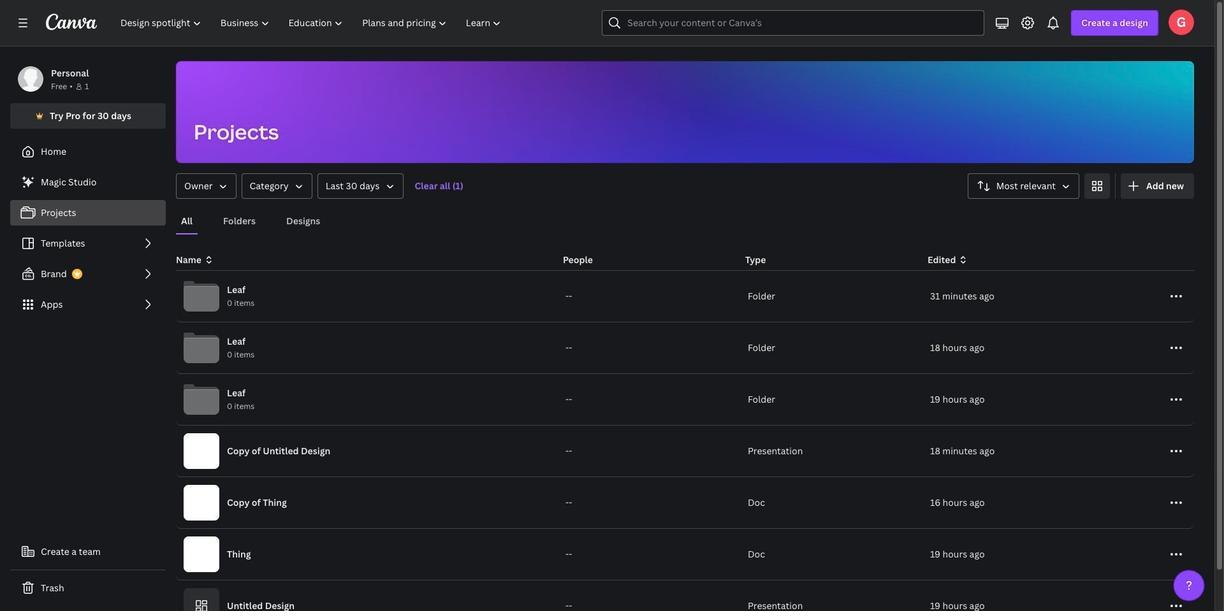 Task type: describe. For each thing, give the bounding box(es) containing it.
Owner button
[[176, 173, 236, 199]]

top level navigation element
[[112, 10, 512, 36]]



Task type: vqa. For each thing, say whether or not it's contained in the screenshot.
the owner button
yes



Task type: locate. For each thing, give the bounding box(es) containing it.
Category button
[[241, 173, 312, 199]]

genericname382024 image
[[1169, 10, 1195, 35], [1169, 10, 1195, 35]]

None search field
[[602, 10, 985, 36]]

Date modified button
[[317, 173, 403, 199]]

Sort by button
[[968, 173, 1080, 199]]

list
[[10, 170, 166, 318]]

Search search field
[[628, 11, 960, 35]]



